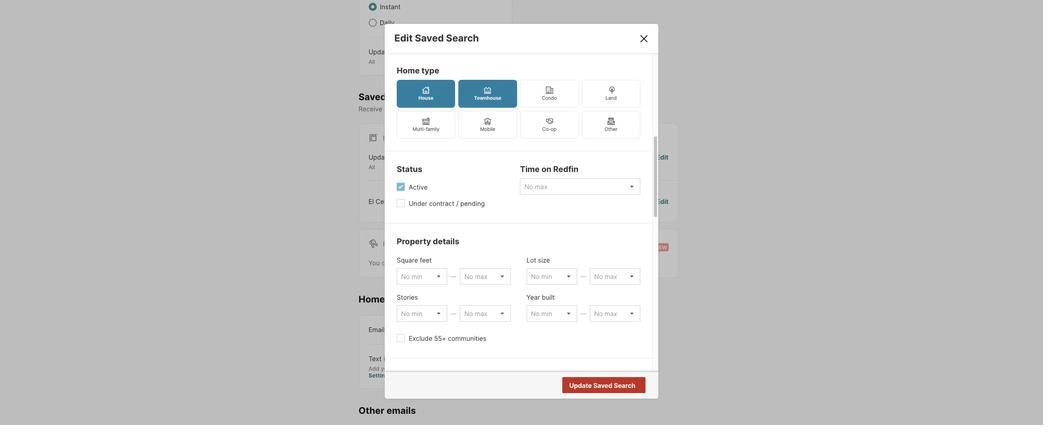 Task type: locate. For each thing, give the bounding box(es) containing it.
on right based
[[464, 105, 471, 113]]

redfin
[[553, 165, 579, 174]]

edit for edit saved search
[[394, 32, 413, 44]]

2 types from the top
[[393, 154, 409, 162]]

(sms)
[[383, 355, 402, 363]]

emails
[[387, 406, 416, 417]]

1 vertical spatial update types all
[[369, 154, 409, 171]]

1 vertical spatial types
[[393, 154, 409, 162]]

for left the sale at the top of page
[[383, 134, 396, 142]]

1 vertical spatial on
[[542, 165, 551, 174]]

add
[[369, 366, 379, 373]]

search for update saved search
[[614, 383, 636, 391]]

active
[[409, 184, 428, 192]]

account settings
[[369, 366, 464, 380]]

update left no
[[569, 383, 592, 391]]

update down the daily radio at top left
[[369, 48, 391, 56]]

1 horizontal spatial on
[[542, 165, 551, 174]]

1 horizontal spatial searches
[[436, 259, 464, 267]]

0 vertical spatial on
[[464, 105, 471, 113]]

2 for from the top
[[383, 240, 396, 248]]

update down for sale
[[369, 154, 391, 162]]

0 vertical spatial types
[[393, 48, 409, 56]]

update
[[369, 48, 391, 56], [369, 154, 391, 162], [569, 383, 592, 391]]

edit inside "dialog"
[[394, 32, 413, 44]]

option group
[[397, 80, 640, 139]]

time
[[520, 165, 540, 174]]

cerrito
[[376, 198, 397, 206]]

search inside button
[[614, 383, 636, 391]]

create
[[394, 259, 414, 267]]

your up settings
[[381, 366, 393, 373]]

saved
[[415, 32, 444, 44], [359, 91, 386, 103], [415, 259, 434, 267], [593, 383, 612, 391]]

on inside saved searches receive timely notifications based on your preferred search filters.
[[464, 105, 471, 113]]

Other checkbox
[[582, 111, 640, 139]]

no results button
[[594, 379, 644, 395]]

1 horizontal spatial your
[[473, 105, 486, 113]]

your
[[473, 105, 486, 113], [381, 366, 393, 373]]

/
[[456, 200, 459, 208]]

list box
[[520, 179, 640, 195], [397, 269, 447, 285], [460, 269, 511, 285], [527, 269, 577, 285], [590, 269, 640, 285], [397, 306, 447, 322], [460, 306, 511, 322], [527, 306, 577, 322], [590, 306, 640, 322]]

lot size
[[527, 257, 550, 265]]

saved up receive
[[359, 91, 386, 103]]

saved up type
[[415, 32, 444, 44]]

settings
[[369, 373, 392, 380]]

el
[[369, 198, 374, 206]]

all down the daily radio at top left
[[369, 58, 375, 65]]

0 horizontal spatial your
[[381, 366, 393, 373]]

number
[[412, 366, 433, 373]]

feet
[[420, 257, 432, 265]]

for rent
[[383, 240, 414, 248]]

1 types from the top
[[393, 48, 409, 56]]

searches inside saved searches receive timely notifications based on your preferred search filters.
[[388, 91, 431, 103]]

your down the townhouse
[[473, 105, 486, 113]]

1 vertical spatial other
[[359, 406, 384, 417]]

other
[[605, 126, 618, 132], [359, 406, 384, 417]]

1 vertical spatial your
[[381, 366, 393, 373]]

no
[[603, 383, 612, 391]]

saved inside saved searches receive timely notifications based on your preferred search filters.
[[359, 91, 386, 103]]

type
[[422, 66, 439, 76]]

rent
[[397, 240, 414, 248]]

1 vertical spatial searches
[[436, 259, 464, 267]]

features
[[422, 372, 454, 382]]

searches down details
[[436, 259, 464, 267]]

Co-op checkbox
[[520, 111, 579, 139]]

55+
[[434, 335, 446, 343]]

0 vertical spatial all
[[369, 58, 375, 65]]

you
[[369, 259, 380, 267]]

1 vertical spatial for
[[383, 240, 396, 248]]

update inside button
[[569, 383, 592, 391]]

1 horizontal spatial search
[[614, 383, 636, 391]]

types up the home type
[[393, 48, 409, 56]]

0 horizontal spatial on
[[464, 105, 471, 113]]

0 vertical spatial search
[[446, 32, 479, 44]]

sale
[[397, 134, 413, 142]]

communities
[[448, 335, 486, 343]]

details
[[433, 237, 459, 247]]

Mobile checkbox
[[458, 111, 517, 139]]

op
[[551, 126, 557, 132]]

time on redfin
[[520, 165, 579, 174]]

home for home tours
[[359, 294, 385, 305]]

searches up notifications
[[388, 91, 431, 103]]

House checkbox
[[397, 80, 455, 108]]

edit button
[[490, 47, 502, 65], [656, 153, 669, 171], [656, 197, 669, 207]]

other left emails at left bottom
[[359, 406, 384, 417]]

1 vertical spatial all
[[369, 164, 375, 171]]

2 vertical spatial edit button
[[656, 197, 669, 207]]

1 for from the top
[[383, 134, 396, 142]]

0 vertical spatial your
[[473, 105, 486, 113]]

Multi-family checkbox
[[397, 111, 455, 139]]

types
[[393, 48, 409, 56], [393, 154, 409, 162]]

edit for the top edit button
[[490, 48, 502, 56]]

0 vertical spatial other
[[605, 126, 618, 132]]

for for for sale
[[383, 134, 396, 142]]

2 vertical spatial update
[[569, 383, 592, 391]]

phone
[[394, 366, 411, 373]]

on inside the "edit saved search" "dialog"
[[542, 165, 551, 174]]

all
[[369, 58, 375, 65], [369, 164, 375, 171]]

for sale
[[383, 134, 413, 142]]

for
[[515, 259, 523, 267]]

saved left results
[[593, 383, 612, 391]]

1 vertical spatial update
[[369, 154, 391, 162]]

0 vertical spatial searches
[[388, 91, 431, 103]]

search
[[518, 105, 538, 113]]

0 vertical spatial update
[[369, 48, 391, 56]]

0 vertical spatial home
[[397, 66, 420, 76]]

edit saved search element
[[394, 32, 629, 44]]

other down land
[[605, 126, 618, 132]]

Townhouse checkbox
[[458, 80, 517, 108]]

types up status in the left top of the page
[[393, 154, 409, 162]]

1 vertical spatial home
[[359, 294, 385, 305]]

search
[[446, 32, 479, 44], [614, 383, 636, 391]]

option group containing house
[[397, 80, 640, 139]]

edit saved search dialog
[[385, 24, 658, 426]]

other for other emails
[[359, 406, 384, 417]]

option group inside the "edit saved search" "dialog"
[[397, 80, 640, 139]]

update types all
[[369, 48, 409, 65], [369, 154, 409, 171]]

2 vertical spatial home
[[397, 372, 420, 382]]

home for home type
[[397, 66, 420, 76]]

0 horizontal spatial searches
[[388, 91, 431, 103]]

contract
[[429, 200, 455, 208]]

0 horizontal spatial search
[[446, 32, 479, 44]]

multi-family
[[413, 126, 439, 132]]

None checkbox
[[477, 355, 502, 366]]

on
[[464, 105, 471, 113], [542, 165, 551, 174]]

—
[[451, 274, 456, 280], [581, 274, 586, 280], [451, 311, 456, 318], [581, 311, 586, 318]]

saved right create
[[415, 259, 434, 267]]

email
[[369, 326, 385, 334]]

for left the rent in the bottom of the page
[[383, 240, 396, 248]]

0 vertical spatial for
[[383, 134, 396, 142]]

0 vertical spatial update types all
[[369, 48, 409, 65]]

multi-
[[413, 126, 426, 132]]

search for edit saved search
[[446, 32, 479, 44]]

update types all down for sale
[[369, 154, 409, 171]]

test
[[398, 198, 411, 206]]

edit
[[394, 32, 413, 44], [490, 48, 502, 56], [656, 154, 669, 162], [656, 198, 669, 206]]

on right time
[[542, 165, 551, 174]]

1 vertical spatial search
[[614, 383, 636, 391]]

searches
[[388, 91, 431, 103], [436, 259, 464, 267]]

0 horizontal spatial other
[[359, 406, 384, 417]]

land
[[606, 95, 617, 101]]

for
[[383, 134, 396, 142], [383, 240, 396, 248]]

1 horizontal spatial other
[[605, 126, 618, 132]]

update types all up the home type
[[369, 48, 409, 65]]

lot
[[527, 257, 536, 265]]

other inside checkbox
[[605, 126, 618, 132]]

home
[[397, 66, 420, 76], [359, 294, 385, 305], [397, 372, 420, 382]]

for for for rent
[[383, 240, 396, 248]]

all up el
[[369, 164, 375, 171]]

status
[[397, 165, 422, 174]]

under contract / pending
[[409, 200, 485, 208]]



Task type: describe. For each thing, give the bounding box(es) containing it.
Condo checkbox
[[520, 80, 579, 108]]

family
[[426, 126, 439, 132]]

text
[[369, 355, 382, 363]]

while
[[466, 259, 482, 267]]

based
[[443, 105, 462, 113]]

property
[[397, 237, 431, 247]]

mobile
[[480, 126, 495, 132]]

1 vertical spatial edit button
[[656, 153, 669, 171]]

in
[[434, 366, 439, 373]]

2 all from the top
[[369, 164, 375, 171]]

co-op
[[542, 126, 557, 132]]

— for year built
[[581, 311, 586, 318]]

tours
[[387, 294, 411, 305]]

exclude
[[409, 335, 432, 343]]

Instant radio
[[369, 3, 377, 11]]

square
[[397, 257, 418, 265]]

Daily radio
[[369, 19, 377, 27]]

townhouse
[[474, 95, 501, 101]]

searching
[[483, 259, 513, 267]]

update saved search
[[569, 383, 636, 391]]

rentals
[[525, 259, 545, 267]]

results
[[613, 383, 635, 391]]

co-
[[542, 126, 551, 132]]

under
[[409, 200, 427, 208]]

— for square feet
[[451, 274, 456, 280]]

.
[[545, 259, 547, 267]]

built
[[542, 294, 555, 302]]

can
[[382, 259, 393, 267]]

year
[[527, 294, 540, 302]]

home tours
[[359, 294, 411, 305]]

— for stories
[[451, 311, 456, 318]]

account
[[440, 366, 464, 373]]

el cerrito test 1
[[369, 198, 416, 206]]

edit for middle edit button
[[656, 154, 669, 162]]

saved inside button
[[593, 383, 612, 391]]

year built
[[527, 294, 555, 302]]

edit saved search
[[394, 32, 479, 44]]

1
[[413, 198, 416, 206]]

filters.
[[540, 105, 559, 113]]

your inside saved searches receive timely notifications based on your preferred search filters.
[[473, 105, 486, 113]]

2 update types all from the top
[[369, 154, 409, 171]]

condo
[[542, 95, 557, 101]]

update saved search button
[[562, 378, 646, 394]]

daily
[[380, 19, 395, 27]]

other for other
[[605, 126, 618, 132]]

square feet
[[397, 257, 432, 265]]

home inside home features no results
[[397, 372, 420, 382]]

home type
[[397, 66, 439, 76]]

edit for bottommost edit button
[[656, 198, 669, 206]]

property details
[[397, 237, 459, 247]]

Land checkbox
[[582, 80, 640, 108]]

exclude 55+ communities
[[409, 335, 486, 343]]

add your phone number in
[[369, 366, 440, 373]]

1 update types all from the top
[[369, 48, 409, 65]]

account settings link
[[369, 366, 464, 380]]

0 vertical spatial edit button
[[490, 47, 502, 65]]

size
[[538, 257, 550, 265]]

home features no results
[[397, 372, 635, 391]]

you can create saved searches while searching for rentals .
[[369, 259, 547, 267]]

saved searches receive timely notifications based on your preferred search filters.
[[359, 91, 559, 113]]

house
[[418, 95, 434, 101]]

other emails
[[359, 406, 416, 417]]

pending
[[460, 200, 485, 208]]

stories
[[397, 294, 418, 302]]

timely
[[384, 105, 402, 113]]

preferred
[[488, 105, 516, 113]]

notifications
[[404, 105, 441, 113]]

1 all from the top
[[369, 58, 375, 65]]

instant
[[380, 3, 401, 11]]

receive
[[359, 105, 382, 113]]

text (sms)
[[369, 355, 402, 363]]

— for lot size
[[581, 274, 586, 280]]



Task type: vqa. For each thing, say whether or not it's contained in the screenshot.
Remove Outline button
no



